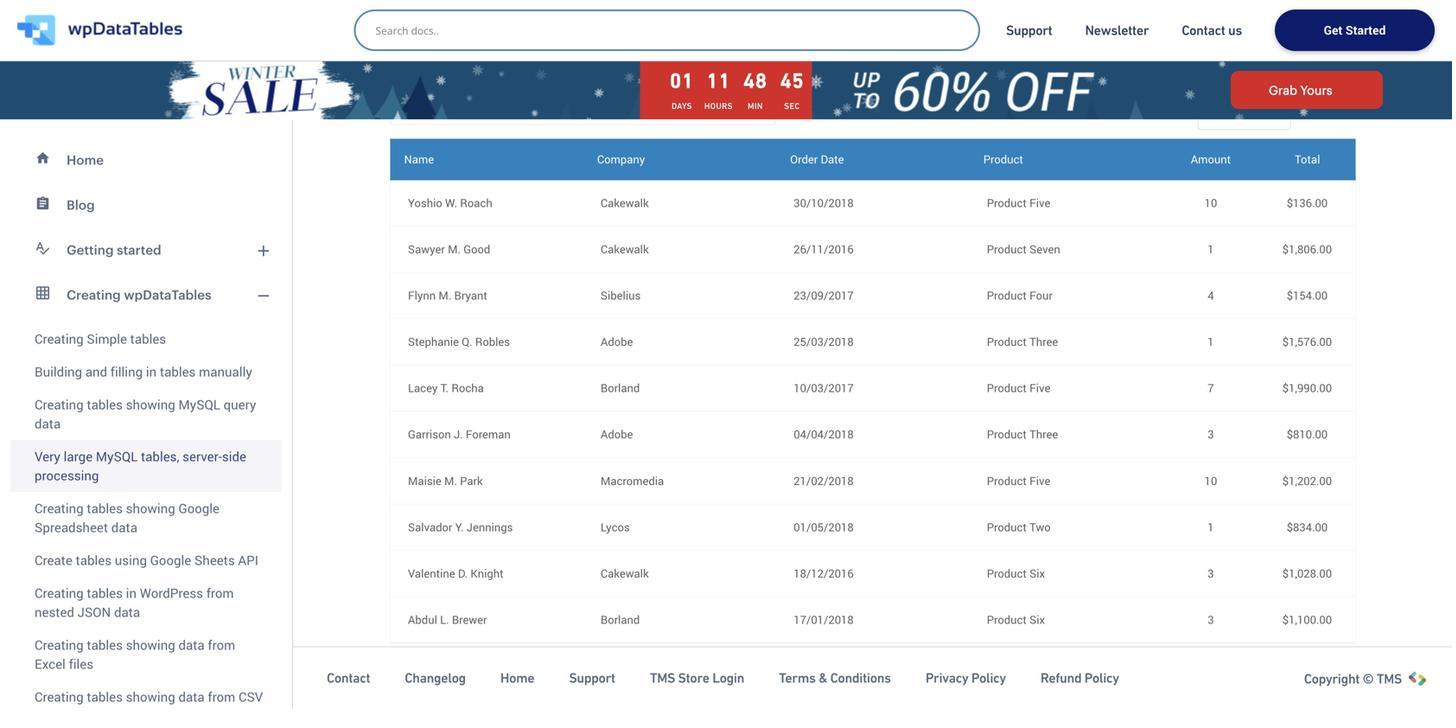 Task type: vqa. For each thing, say whether or not it's contained in the screenshot.
Building
yes



Task type: describe. For each thing, give the bounding box(es) containing it.
10/03/2017
[[794, 380, 854, 396]]

&
[[819, 670, 828, 686]]

0 horizontal spatial home link
[[10, 137, 282, 182]]

refund
[[1041, 670, 1082, 686]]

154.00
[[1294, 288, 1328, 303]]

name
[[404, 151, 434, 167]]

showing for creating tables showing data from csv files
[[126, 688, 175, 706]]

23/09/2017
[[794, 288, 854, 303]]

abdul
[[408, 612, 437, 627]]

1,576.00
[[1289, 334, 1333, 349]]

grab yours
[[1269, 83, 1333, 97]]

d.
[[458, 565, 468, 581]]

started
[[117, 242, 161, 257]]

lacey t. rocha
[[408, 380, 484, 396]]

showing for creating tables showing mysql query data
[[126, 396, 175, 413]]

Search form search field
[[376, 18, 968, 42]]

cakewalk for good
[[601, 241, 649, 257]]

print
[[549, 65, 575, 81]]

creating for creating wpdatatables
[[67, 287, 121, 302]]

m. for sawyer
[[448, 241, 461, 257]]

park
[[460, 473, 483, 488]]

and
[[85, 363, 107, 380]]

product three for 04/04/2018
[[987, 426, 1059, 442]]

contact for contact us
[[1182, 22, 1226, 38]]

using
[[115, 551, 147, 569]]

11
[[707, 69, 731, 93]]

create tables using google sheets api link
[[10, 544, 282, 577]]

tables left with
[[729, 5, 765, 18]]

robles
[[475, 334, 510, 349]]

tms store login link
[[650, 669, 745, 687]]

creating tables in wordpress from nested json data link
[[10, 577, 282, 629]]

min
[[748, 101, 763, 111]]

2 nothing selected button from the left
[[1001, 671, 1145, 702]]

yoshio
[[408, 195, 443, 210]]

30/10/2018
[[794, 195, 854, 210]]

showing for creating tables showing data from excel files
[[126, 636, 175, 654]]

salvador y. jennings
[[408, 519, 513, 535]]

valentine d. knight
[[408, 565, 504, 581]]

0 horizontal spatial support link
[[569, 669, 616, 687]]

store
[[678, 670, 710, 686]]

contact us link
[[1182, 22, 1243, 39]]

q.
[[462, 334, 473, 349]]

refund policy link
[[1041, 669, 1120, 687]]

garrison
[[408, 426, 451, 442]]

1 horizontal spatial home
[[501, 670, 535, 686]]

the step-by-step tutorial on how to create one of these huge tables with no hassle.
[[376, 5, 854, 18]]

creating for creating tables showing data from csv files
[[35, 688, 84, 706]]

create
[[35, 551, 72, 569]]

to
[[567, 5, 579, 18]]

login
[[713, 670, 745, 686]]

mysql inside very large mysql tables, server-side processing
[[96, 447, 138, 465]]

showing for creating tables showing google spreadsheet data
[[126, 499, 175, 517]]

in inside creating tables in wordpress from nested json data
[[126, 584, 137, 602]]

manually
[[199, 363, 252, 380]]

1 horizontal spatial support
[[1007, 22, 1053, 38]]

stephanie q. robles
[[408, 334, 510, 349]]

creating tables showing data from excel files
[[35, 636, 235, 673]]

1 horizontal spatial home link
[[501, 669, 535, 687]]

terms & conditions link
[[779, 669, 891, 687]]

show
[[1153, 105, 1184, 121]]

files for creating tables showing data from excel files
[[69, 655, 93, 673]]

10 for 1,202.00
[[1205, 473, 1218, 488]]

4
[[1208, 288, 1215, 303]]

terms
[[779, 670, 816, 686]]

product three for 25/03/2018
[[987, 334, 1059, 349]]

getting started link
[[10, 227, 282, 272]]

on
[[522, 5, 537, 18]]

tables down creating simple tables link
[[160, 363, 196, 380]]

tables for create tables using google sheets api
[[76, 551, 112, 569]]

y.
[[455, 519, 464, 535]]

side
[[222, 447, 246, 465]]

yours
[[1301, 83, 1333, 97]]

1 for 1,576.00
[[1208, 334, 1215, 349]]

product two
[[987, 519, 1051, 535]]

no
[[796, 5, 811, 18]]

columns button
[[390, 56, 503, 90]]

with
[[768, 5, 793, 18]]

columns
[[425, 65, 474, 81]]

©
[[1363, 671, 1374, 687]]

product four
[[987, 288, 1053, 303]]

amount: activate to sort column ascending element
[[1163, 139, 1260, 180]]

five for 30/10/2018
[[1030, 195, 1051, 210]]

l.
[[440, 612, 449, 627]]

From text field
[[794, 652, 953, 683]]

0 vertical spatial support link
[[1007, 22, 1053, 39]]

0 vertical spatial home
[[67, 152, 104, 167]]

total: activate to sort column ascending element
[[1260, 139, 1356, 180]]

days
[[672, 101, 692, 111]]

blog
[[67, 197, 95, 212]]

data inside creating tables showing data from csv files
[[179, 688, 205, 706]]

from for creating tables in wordpress from nested json data
[[206, 584, 234, 602]]

creating for creating tables showing data from excel files
[[35, 636, 84, 654]]

valentine
[[408, 565, 455, 581]]

creating simple tables link
[[10, 317, 282, 355]]

flynn
[[408, 288, 436, 303]]

wordpress
[[140, 584, 203, 602]]

copyright
[[1305, 671, 1360, 687]]

creating simple tables
[[35, 330, 166, 348]]

print button
[[514, 56, 591, 90]]

mysql inside "creating tables showing mysql query data"
[[179, 396, 220, 413]]

25/03/2018
[[794, 334, 854, 349]]

entries
[[1305, 105, 1343, 121]]

lycos
[[601, 519, 630, 535]]

six for 17/01/2018
[[1030, 612, 1045, 627]]

very large mysql tables, server-side processing
[[35, 447, 246, 484]]

product: activate to sort column ascending element
[[970, 139, 1163, 180]]

yoshio w. roach
[[408, 195, 493, 210]]

company: activate to sort column ascending element
[[584, 139, 777, 180]]

48
[[744, 69, 768, 93]]

conditions
[[831, 670, 891, 686]]

1 horizontal spatial tms
[[1377, 671, 1403, 687]]

building and filling in tables manually
[[35, 363, 252, 380]]

To text field
[[794, 687, 953, 709]]

hassle.
[[814, 5, 854, 18]]

five for 21/02/2018
[[1030, 473, 1051, 488]]

creating tables showing data from excel files link
[[10, 629, 282, 681]]

these
[[662, 5, 694, 18]]



Task type: locate. For each thing, give the bounding box(es) containing it.
creating up building
[[35, 330, 84, 348]]

contact link
[[327, 669, 370, 687]]

started
[[1346, 22, 1386, 38]]

data left csv
[[179, 688, 205, 706]]

0 horizontal spatial in
[[126, 584, 137, 602]]

total
[[1295, 151, 1321, 167]]

tables for creating tables showing google spreadsheet data
[[87, 499, 123, 517]]

m. for flynn
[[439, 288, 452, 303]]

1 six from the top
[[1030, 565, 1045, 581]]

0 vertical spatial from
[[206, 584, 234, 602]]

selected for second nothing selected button from the right
[[658, 678, 701, 694]]

1 for 834.00
[[1208, 519, 1215, 535]]

from for creating tables showing data from csv files
[[208, 688, 235, 706]]

adobe up macromedia
[[601, 426, 633, 442]]

files inside creating tables showing data from excel files
[[69, 655, 93, 673]]

2 vertical spatial five
[[1030, 473, 1051, 488]]

1 vertical spatial product five
[[987, 380, 1051, 396]]

2 vertical spatial product five
[[987, 473, 1051, 488]]

0 horizontal spatial policy
[[972, 670, 1006, 686]]

tables down creating tables showing data from excel files
[[87, 688, 123, 706]]

google up wordpress
[[150, 551, 191, 569]]

810.00
[[1294, 426, 1328, 442]]

1 nothing selected button from the left
[[615, 671, 759, 702]]

0 vertical spatial m.
[[448, 241, 461, 257]]

1 to number field from the left
[[1180, 687, 1242, 709]]

2 vertical spatial 1
[[1208, 519, 1215, 535]]

4 showing from the top
[[126, 688, 175, 706]]

1 product three from the top
[[987, 334, 1059, 349]]

0 horizontal spatial nothing
[[615, 678, 655, 694]]

get started link
[[1275, 10, 1435, 51]]

1 horizontal spatial in
[[146, 363, 157, 380]]

policy inside refund policy link
[[1085, 670, 1120, 686]]

1 horizontal spatial nothing selected
[[1001, 678, 1087, 694]]

1 five from the top
[[1030, 195, 1051, 210]]

tables inside creating tables showing google spreadsheet data
[[87, 499, 123, 517]]

nothing selected
[[615, 678, 701, 694], [1001, 678, 1087, 694]]

creating up nested
[[35, 584, 84, 602]]

jennings
[[467, 519, 513, 535]]

cakewalk
[[601, 195, 649, 210], [601, 241, 649, 257], [601, 565, 649, 581]]

in right filling
[[146, 363, 157, 380]]

blog link
[[10, 182, 282, 227]]

policy inside privacy policy "link"
[[972, 670, 1006, 686]]

1,990.00
[[1289, 380, 1333, 396]]

creating for creating tables in wordpress from nested json data
[[35, 584, 84, 602]]

tables
[[729, 5, 765, 18], [130, 330, 166, 348], [160, 363, 196, 380], [87, 396, 123, 413], [87, 499, 123, 517], [76, 551, 112, 569], [87, 584, 123, 602], [87, 636, 123, 654], [87, 688, 123, 706]]

product seven
[[987, 241, 1061, 257]]

2 1 from the top
[[1208, 334, 1215, 349]]

2 vertical spatial 3
[[1208, 612, 1215, 627]]

1 from number field from the left
[[1180, 652, 1242, 683]]

3 cakewalk from the top
[[601, 565, 649, 581]]

1 product five from the top
[[987, 195, 1051, 210]]

2 nothing from the left
[[1001, 678, 1041, 694]]

To number field
[[1180, 687, 1242, 709], [1277, 687, 1339, 709]]

product for 23/09/2017
[[987, 288, 1027, 303]]

six down "two" at right bottom
[[1030, 565, 1045, 581]]

nothing for second nothing selected button from the right
[[615, 678, 655, 694]]

five for 10/03/2017
[[1030, 380, 1051, 396]]

creating for creating tables showing google spreadsheet data
[[35, 499, 84, 517]]

1 vertical spatial product six
[[987, 612, 1045, 627]]

policy right refund
[[1085, 670, 1120, 686]]

nothing for 1st nothing selected button from the right
[[1001, 678, 1041, 694]]

1 selected from the left
[[658, 678, 701, 694]]

0 horizontal spatial files
[[35, 707, 59, 709]]

1 vertical spatial cakewalk
[[601, 241, 649, 257]]

from inside creating tables in wordpress from nested json data
[[206, 584, 234, 602]]

tables for creating tables showing mysql query data
[[87, 396, 123, 413]]

1 cakewalk from the top
[[601, 195, 649, 210]]

step
[[449, 5, 474, 18]]

1 horizontal spatial mysql
[[179, 396, 220, 413]]

product six for 17/01/2018
[[987, 612, 1045, 627]]

mysql right 'large'
[[96, 447, 138, 465]]

data
[[35, 415, 61, 432], [111, 518, 137, 536], [114, 603, 140, 621], [179, 636, 205, 654], [179, 688, 205, 706]]

From number field
[[1180, 652, 1242, 683], [1277, 652, 1339, 683]]

in
[[146, 363, 157, 380], [126, 584, 137, 602]]

3 for 1,028.00
[[1208, 565, 1215, 581]]

creating up spreadsheet
[[35, 499, 84, 517]]

1 3 from the top
[[1208, 426, 1215, 442]]

tables inside creating tables showing data from csv files
[[87, 688, 123, 706]]

2 product three from the top
[[987, 426, 1059, 442]]

showing inside "creating tables showing mysql query data"
[[126, 396, 175, 413]]

0 vertical spatial product six
[[987, 565, 1045, 581]]

3 for 810.00
[[1208, 426, 1215, 442]]

data inside creating tables in wordpress from nested json data
[[114, 603, 140, 621]]

adobe down sibelius
[[601, 334, 633, 349]]

json
[[78, 603, 111, 621]]

1 vertical spatial in
[[126, 584, 137, 602]]

product five for 21/02/2018
[[987, 473, 1051, 488]]

tables up spreadsheet
[[87, 499, 123, 517]]

support link
[[1007, 22, 1053, 39], [569, 669, 616, 687]]

3 product five from the top
[[987, 473, 1051, 488]]

nothing selected for 1st nothing selected button from the right
[[1001, 678, 1087, 694]]

1 vertical spatial files
[[35, 707, 59, 709]]

files inside creating tables showing data from csv files
[[35, 707, 59, 709]]

data down wordpress
[[179, 636, 205, 654]]

tables inside "creating tables showing mysql query data"
[[87, 396, 123, 413]]

product for 04/04/2018
[[987, 426, 1027, 442]]

showing down building and filling in tables manually link
[[126, 396, 175, 413]]

get started
[[1324, 22, 1386, 38]]

product for 30/10/2018
[[987, 195, 1027, 210]]

0 vertical spatial product five
[[987, 195, 1051, 210]]

the
[[376, 5, 398, 18]]

m. left park
[[444, 473, 457, 488]]

1 vertical spatial 1
[[1208, 334, 1215, 349]]

0 horizontal spatial home
[[67, 152, 104, 167]]

creating up excel
[[35, 636, 84, 654]]

amount
[[1191, 151, 1231, 167]]

product five for 10/03/2017
[[987, 380, 1051, 396]]

contact for contact
[[327, 670, 370, 686]]

1 vertical spatial six
[[1030, 612, 1045, 627]]

0 horizontal spatial from number field
[[1180, 652, 1242, 683]]

tables for creating tables showing data from excel files
[[87, 636, 123, 654]]

0 horizontal spatial nothing selected
[[615, 678, 701, 694]]

1 vertical spatial support link
[[569, 669, 616, 687]]

tables inside creating tables in wordpress from nested json data
[[87, 584, 123, 602]]

creating tables showing mysql query data
[[35, 396, 256, 432]]

one
[[622, 5, 644, 18]]

knight
[[471, 565, 504, 581]]

m. right flynn
[[439, 288, 452, 303]]

product six down product two on the right bottom
[[987, 565, 1045, 581]]

wpdatatables - tables and charts manager wordpress plugin image
[[17, 15, 182, 46]]

in inside building and filling in tables manually link
[[146, 363, 157, 380]]

1 horizontal spatial selected
[[1044, 678, 1087, 694]]

contact
[[1182, 22, 1226, 38], [327, 670, 370, 686]]

excel
[[35, 655, 66, 673]]

home link up blog
[[10, 137, 282, 182]]

two
[[1030, 519, 1051, 535]]

creating for creating tables showing mysql query data
[[35, 396, 84, 413]]

tables down and
[[87, 396, 123, 413]]

mysql
[[179, 396, 220, 413], [96, 447, 138, 465]]

0 vertical spatial in
[[146, 363, 157, 380]]

name: activate to sort column ascending element
[[390, 139, 584, 180]]

nothing selected for second nothing selected button from the right
[[615, 678, 701, 694]]

tables up json
[[87, 584, 123, 602]]

from number field for 2nd to number field from right
[[1180, 652, 1242, 683]]

cakewalk for knight
[[601, 565, 649, 581]]

2 showing from the top
[[126, 499, 175, 517]]

product six up refund
[[987, 612, 1045, 627]]

home
[[67, 152, 104, 167], [501, 670, 535, 686]]

home up blog
[[67, 152, 104, 167]]

spreadsheet
[[35, 518, 108, 536]]

product for 18/12/2016
[[987, 565, 1027, 581]]

0 horizontal spatial contact
[[327, 670, 370, 686]]

1 vertical spatial mysql
[[96, 447, 138, 465]]

cakewalk down lycos
[[601, 565, 649, 581]]

45
[[780, 69, 804, 93]]

selected for 1st nothing selected button from the right
[[1044, 678, 1087, 694]]

2 vertical spatial 10
[[1205, 473, 1218, 488]]

product five for 30/10/2018
[[987, 195, 1051, 210]]

creating inside "link"
[[67, 287, 121, 302]]

1 policy from the left
[[972, 670, 1006, 686]]

1 vertical spatial product three
[[987, 426, 1059, 442]]

2 six from the top
[[1030, 612, 1045, 627]]

foreman
[[466, 426, 511, 442]]

showing down "very large mysql tables, server-side processing" link
[[126, 499, 175, 517]]

21/02/2018
[[794, 473, 854, 488]]

1 horizontal spatial support link
[[1007, 22, 1053, 39]]

creating wpdatatables
[[67, 287, 211, 302]]

creating for creating simple tables
[[35, 330, 84, 348]]

0 vertical spatial home link
[[10, 137, 282, 182]]

brewer
[[452, 612, 487, 627]]

10 inside button
[[1210, 106, 1223, 122]]

adobe for foreman
[[601, 426, 633, 442]]

2 five from the top
[[1030, 380, 1051, 396]]

1 vertical spatial home
[[501, 670, 535, 686]]

0 vertical spatial mysql
[[179, 396, 220, 413]]

1 vertical spatial contact
[[327, 670, 370, 686]]

2 3 from the top
[[1208, 565, 1215, 581]]

2 selected from the left
[[1044, 678, 1087, 694]]

borland for brewer
[[601, 612, 640, 627]]

garrison j. foreman
[[408, 426, 511, 442]]

1 horizontal spatial nothing selected button
[[1001, 671, 1145, 702]]

showing down creating tables showing data from excel files link
[[126, 688, 175, 706]]

1 vertical spatial m.
[[439, 288, 452, 303]]

0 vertical spatial three
[[1030, 334, 1059, 349]]

product six
[[987, 565, 1045, 581], [987, 612, 1045, 627]]

0 horizontal spatial tms
[[650, 670, 675, 686]]

data inside creating tables showing google spreadsheet data
[[111, 518, 137, 536]]

2 product six from the top
[[987, 612, 1045, 627]]

3 1 from the top
[[1208, 519, 1215, 535]]

3 3 from the top
[[1208, 612, 1215, 627]]

0 horizontal spatial to number field
[[1180, 687, 1242, 709]]

0 vertical spatial cakewalk
[[601, 195, 649, 210]]

bryant
[[454, 288, 488, 303]]

getting started
[[67, 242, 161, 257]]

data up very
[[35, 415, 61, 432]]

1 vertical spatial from
[[208, 636, 235, 654]]

1 vertical spatial 10
[[1205, 195, 1218, 210]]

creating down building
[[35, 396, 84, 413]]

2 three from the top
[[1030, 426, 1059, 442]]

policy right privacy
[[972, 670, 1006, 686]]

Name text field
[[408, 670, 566, 701]]

2 nothing selected from the left
[[1001, 678, 1087, 694]]

creating inside creating tables showing data from csv files
[[35, 688, 84, 706]]

10 for 136.00
[[1205, 195, 1218, 210]]

0 horizontal spatial support
[[569, 670, 616, 686]]

1 vertical spatial three
[[1030, 426, 1059, 442]]

1 vertical spatial google
[[150, 551, 191, 569]]

0 vertical spatial 10
[[1210, 106, 1223, 122]]

in down using
[[126, 584, 137, 602]]

creating up creating simple tables
[[67, 287, 121, 302]]

policy for privacy policy
[[972, 670, 1006, 686]]

1 vertical spatial borland
[[601, 612, 640, 627]]

api
[[238, 551, 259, 569]]

1 horizontal spatial from number field
[[1277, 652, 1339, 683]]

creating down excel
[[35, 688, 84, 706]]

2 to number field from the left
[[1277, 687, 1339, 709]]

abdul l. brewer
[[408, 612, 487, 627]]

files down excel
[[35, 707, 59, 709]]

showing
[[126, 396, 175, 413], [126, 499, 175, 517], [126, 636, 175, 654], [126, 688, 175, 706]]

three for 1
[[1030, 334, 1059, 349]]

1 horizontal spatial to number field
[[1277, 687, 1339, 709]]

0 vertical spatial contact
[[1182, 22, 1226, 38]]

0 vertical spatial files
[[69, 655, 93, 673]]

home right changelog link at the bottom of page
[[501, 670, 535, 686]]

filling
[[110, 363, 143, 380]]

newsletter
[[1086, 22, 1149, 38]]

data up using
[[111, 518, 137, 536]]

tms left store
[[650, 670, 675, 686]]

borland for rocha
[[601, 380, 640, 396]]

0 vertical spatial borland
[[601, 380, 640, 396]]

cakewalk for roach
[[601, 195, 649, 210]]

creating inside creating tables showing google spreadsheet data
[[35, 499, 84, 517]]

0 vertical spatial 3
[[1208, 426, 1215, 442]]

2 product five from the top
[[987, 380, 1051, 396]]

policy for refund policy
[[1085, 670, 1120, 686]]

0 horizontal spatial nothing selected button
[[615, 671, 759, 702]]

adobe for robles
[[601, 334, 633, 349]]

get
[[1324, 22, 1343, 38]]

product for 26/11/2016
[[987, 241, 1027, 257]]

six up refund
[[1030, 612, 1045, 627]]

1 product six from the top
[[987, 565, 1045, 581]]

0 horizontal spatial selected
[[658, 678, 701, 694]]

tms right © at the bottom right of page
[[1377, 671, 1403, 687]]

building
[[35, 363, 82, 380]]

three for 3
[[1030, 426, 1059, 442]]

1 horizontal spatial contact
[[1182, 22, 1226, 38]]

google inside creating tables showing google spreadsheet data
[[179, 499, 220, 517]]

building and filling in tables manually link
[[10, 355, 282, 388]]

2 vertical spatial cakewalk
[[601, 565, 649, 581]]

sheets
[[194, 551, 235, 569]]

product three
[[987, 334, 1059, 349], [987, 426, 1059, 442]]

0 vertical spatial adobe
[[601, 334, 633, 349]]

privacy
[[926, 670, 969, 686]]

from inside creating tables showing data from csv files
[[208, 688, 235, 706]]

1 horizontal spatial files
[[69, 655, 93, 673]]

1 showing from the top
[[126, 396, 175, 413]]

3 five from the top
[[1030, 473, 1051, 488]]

product for 10/03/2017
[[987, 380, 1027, 396]]

query
[[224, 396, 256, 413]]

terms & conditions
[[779, 670, 891, 686]]

3 showing from the top
[[126, 636, 175, 654]]

showing inside creating tables showing data from csv files
[[126, 688, 175, 706]]

1 vertical spatial home link
[[501, 669, 535, 687]]

m. left good
[[448, 241, 461, 257]]

1 vertical spatial adobe
[[601, 426, 633, 442]]

data inside creating tables showing data from excel files
[[179, 636, 205, 654]]

seven
[[1030, 241, 1061, 257]]

2 borland from the top
[[601, 612, 640, 627]]

tables left using
[[76, 551, 112, 569]]

tables for creating tables showing data from csv files
[[87, 688, 123, 706]]

order
[[791, 151, 818, 167]]

1 for 1,806.00
[[1208, 241, 1215, 257]]

from inside creating tables showing data from excel files
[[208, 636, 235, 654]]

creating tables showing mysql query data link
[[10, 388, 282, 440]]

1 horizontal spatial nothing
[[1001, 678, 1041, 694]]

2 adobe from the top
[[601, 426, 633, 442]]

2 cakewalk from the top
[[601, 241, 649, 257]]

1 nothing selected from the left
[[615, 678, 701, 694]]

step-
[[401, 5, 430, 18]]

home link right changelog link at the bottom of page
[[501, 669, 535, 687]]

showing inside creating tables showing data from excel files
[[126, 636, 175, 654]]

t.
[[441, 380, 449, 396]]

changelog link
[[405, 669, 466, 687]]

creating inside creating tables showing data from excel files
[[35, 636, 84, 654]]

cakewalk up sibelius
[[601, 241, 649, 257]]

showing down creating tables in wordpress from nested json data link
[[126, 636, 175, 654]]

order date: activate to sort column ascending element
[[777, 139, 970, 180]]

product six for 18/12/2016
[[987, 565, 1045, 581]]

tables up building and filling in tables manually link
[[130, 330, 166, 348]]

tables inside creating tables showing data from excel files
[[87, 636, 123, 654]]

1 borland from the top
[[601, 380, 640, 396]]

2 vertical spatial from
[[208, 688, 235, 706]]

files for creating tables showing data from csv files
[[35, 707, 59, 709]]

2 from number field from the left
[[1277, 652, 1339, 683]]

0 vertical spatial google
[[179, 499, 220, 517]]

0 vertical spatial 1
[[1208, 241, 1215, 257]]

product for 21/02/2018
[[987, 473, 1027, 488]]

mysql left query
[[179, 396, 220, 413]]

sawyer m. good
[[408, 241, 491, 257]]

from for creating tables showing data from excel files
[[208, 636, 235, 654]]

adobe
[[601, 334, 633, 349], [601, 426, 633, 442]]

1 adobe from the top
[[601, 334, 633, 349]]

1 vertical spatial support
[[569, 670, 616, 686]]

google for showing
[[179, 499, 220, 517]]

1,202.00
[[1289, 473, 1333, 488]]

google down server-
[[179, 499, 220, 517]]

sec
[[784, 101, 800, 111]]

cakewalk down 'company' on the left top of the page
[[601, 195, 649, 210]]

tables for creating tables in wordpress from nested json data
[[87, 584, 123, 602]]

3 for 1,100.00
[[1208, 612, 1215, 627]]

1 three from the top
[[1030, 334, 1059, 349]]

1 1 from the top
[[1208, 241, 1215, 257]]

0 vertical spatial support
[[1007, 22, 1053, 38]]

newsletter link
[[1086, 22, 1149, 39]]

0 vertical spatial product three
[[987, 334, 1059, 349]]

data right json
[[114, 603, 140, 621]]

product for 17/01/2018
[[987, 612, 1027, 627]]

google for using
[[150, 551, 191, 569]]

1 vertical spatial 3
[[1208, 565, 1215, 581]]

tables,
[[141, 447, 179, 465]]

date
[[821, 151, 844, 167]]

simple
[[87, 330, 127, 348]]

0 vertical spatial five
[[1030, 195, 1051, 210]]

1 horizontal spatial policy
[[1085, 670, 1120, 686]]

1,028.00
[[1289, 565, 1333, 581]]

product for 25/03/2018
[[987, 334, 1027, 349]]

showing inside creating tables showing google spreadsheet data
[[126, 499, 175, 517]]

data inside "creating tables showing mysql query data"
[[35, 415, 61, 432]]

very
[[35, 447, 60, 465]]

six for 18/12/2016
[[1030, 565, 1045, 581]]

2 policy from the left
[[1085, 670, 1120, 686]]

1 vertical spatial five
[[1030, 380, 1051, 396]]

product for 01/05/2018
[[987, 519, 1027, 535]]

m. for maisie
[[444, 473, 457, 488]]

lacey
[[408, 380, 438, 396]]

0 vertical spatial six
[[1030, 565, 1045, 581]]

1 nothing from the left
[[615, 678, 655, 694]]

tables down json
[[87, 636, 123, 654]]

grab
[[1269, 83, 1298, 97]]

Search input search field
[[376, 18, 968, 42]]

us
[[1229, 22, 1243, 38]]

files right excel
[[69, 655, 93, 673]]

good
[[464, 241, 491, 257]]

10 button
[[1210, 100, 1279, 129]]

creating inside "creating tables showing mysql query data"
[[35, 396, 84, 413]]

creating inside creating tables in wordpress from nested json data
[[35, 584, 84, 602]]

0 horizontal spatial mysql
[[96, 447, 138, 465]]

from number field for 1st to number field from right
[[1277, 652, 1339, 683]]

2 vertical spatial m.
[[444, 473, 457, 488]]



